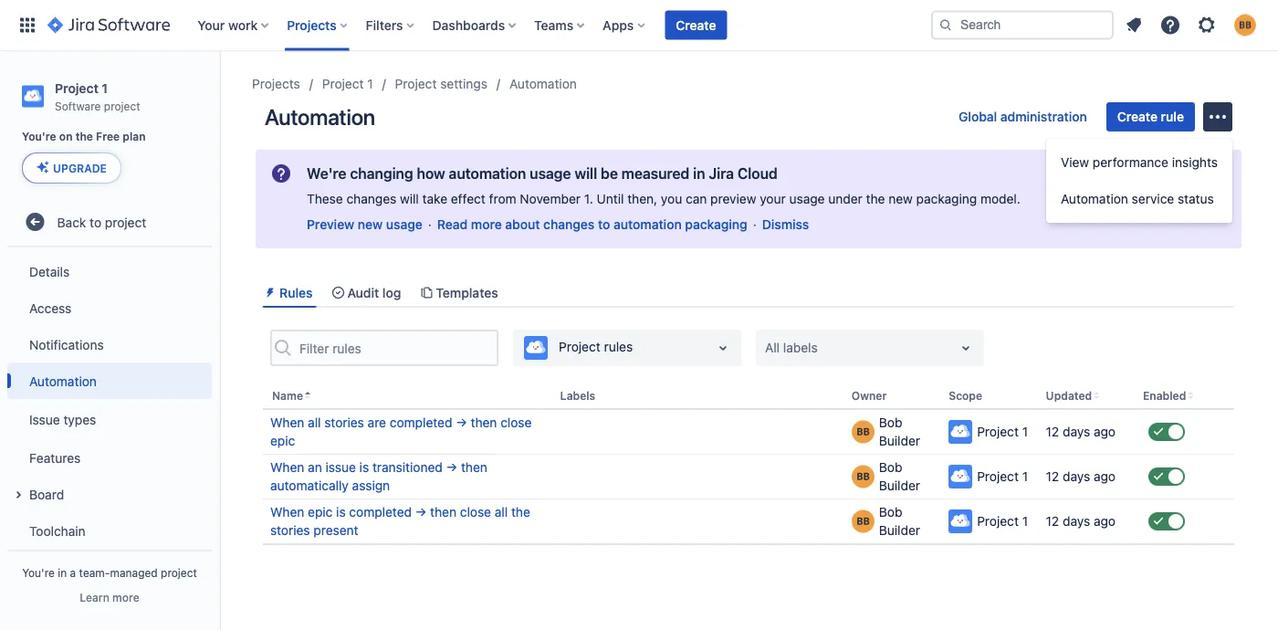 Task type: locate. For each thing, give the bounding box(es) containing it.
2 vertical spatial the
[[512, 505, 531, 520]]

12 days ago for when all stories are completed → then close epic
[[1046, 424, 1116, 440]]

usage up november
[[530, 165, 571, 182]]

stories left are
[[325, 415, 364, 430]]

you're
[[22, 130, 56, 143], [22, 566, 55, 579]]

notifications
[[29, 337, 104, 352]]

is inside when epic is completed → then close all the stories present
[[336, 505, 346, 520]]

1 bob from the top
[[879, 415, 903, 430]]

when an issue is transitioned → then automatically assign
[[270, 460, 488, 493]]

3 12 from the top
[[1046, 514, 1060, 529]]

0 horizontal spatial will
[[400, 191, 419, 206]]

1 horizontal spatial in
[[693, 165, 706, 182]]

builder for when epic is completed → then close all the stories present
[[879, 523, 921, 538]]

jira
[[709, 165, 734, 182]]

are
[[368, 415, 386, 430]]

0 horizontal spatial the
[[76, 130, 93, 143]]

1 vertical spatial when
[[270, 460, 305, 475]]

1.
[[584, 191, 594, 206]]

then for transitioned
[[461, 460, 488, 475]]

when
[[270, 415, 305, 430], [270, 460, 305, 475], [270, 505, 305, 520]]

1 horizontal spatial automation link
[[510, 73, 577, 95]]

1 12 days ago from the top
[[1046, 424, 1116, 440]]

project settings link
[[395, 73, 488, 95]]

you're on the free plan
[[22, 130, 146, 143]]

2 builder from the top
[[879, 478, 921, 493]]

1 vertical spatial stories
[[270, 523, 310, 538]]

0 vertical spatial group
[[1047, 139, 1233, 223]]

create rule
[[1118, 109, 1185, 124]]

0 horizontal spatial is
[[336, 505, 346, 520]]

preview new usage · read more about changes to automation packaging · dismiss
[[307, 217, 810, 232]]

1 horizontal spatial is
[[360, 460, 369, 475]]

actions image
[[1208, 106, 1230, 128]]

1 vertical spatial create
[[1118, 109, 1158, 124]]

create inside button
[[1118, 109, 1158, 124]]

0 horizontal spatial all
[[308, 415, 321, 430]]

0 vertical spatial stories
[[325, 415, 364, 430]]

administration
[[1001, 109, 1088, 124]]

projects right work
[[287, 17, 337, 32]]

days for when an issue is transitioned → then automatically assign
[[1063, 469, 1091, 484]]

take
[[423, 191, 448, 206]]

1 vertical spatial completed
[[349, 505, 412, 520]]

1 for when all stories are completed → then close epic
[[1023, 424, 1029, 440]]

Search field
[[932, 11, 1114, 40]]

1 horizontal spatial all
[[495, 505, 508, 520]]

when inside when epic is completed → then close all the stories present
[[270, 505, 305, 520]]

1 vertical spatial projects
[[252, 76, 300, 91]]

0 vertical spatial automation
[[449, 165, 526, 182]]

labels
[[561, 389, 596, 402]]

2 bob from the top
[[879, 460, 903, 475]]

epic inside when all stories are completed → then close epic
[[270, 434, 295, 449]]

when inside when all stories are completed → then close epic
[[270, 415, 305, 430]]

0 vertical spatial create
[[676, 17, 717, 32]]

audit log image
[[331, 286, 346, 300]]

0 vertical spatial completed
[[390, 415, 453, 430]]

0 vertical spatial then
[[471, 415, 497, 430]]

your work
[[198, 17, 258, 32]]

2 vertical spatial bob
[[879, 505, 903, 520]]

· left dismiss
[[753, 217, 757, 232]]

3 bob from the top
[[879, 505, 903, 520]]

in
[[693, 165, 706, 182], [58, 566, 67, 579]]

0 vertical spatial projects
[[287, 17, 337, 32]]

12 for when epic is completed → then close all the stories present
[[1046, 514, 1060, 529]]

project up the details link
[[105, 214, 146, 230]]

ago
[[1094, 424, 1116, 440], [1094, 469, 1116, 484], [1094, 514, 1116, 529]]

0 horizontal spatial more
[[112, 591, 139, 604]]

packaging inside we're changing how automation usage will be measured in jira cloud these changes will take effect from november 1. until then, you can preview your usage under the new packaging model.
[[917, 191, 978, 206]]

project right managed
[[161, 566, 197, 579]]

global administration link
[[948, 102, 1099, 132]]

when inside 'when an issue is transitioned → then automatically assign'
[[270, 460, 305, 475]]

0 vertical spatial changes
[[347, 191, 397, 206]]

1 vertical spatial 12 days ago
[[1046, 469, 1116, 484]]

1 vertical spatial group
[[7, 248, 212, 591]]

3 bob builder from the top
[[879, 505, 921, 538]]

to right back on the top left
[[90, 214, 101, 230]]

assign
[[352, 478, 390, 493]]

automation
[[449, 165, 526, 182], [614, 217, 682, 232]]

1 builder from the top
[[879, 434, 921, 449]]

is up 'present'
[[336, 505, 346, 520]]

2 bob builder from the top
[[879, 460, 921, 493]]

1 horizontal spatial group
[[1047, 139, 1233, 223]]

issue types
[[29, 412, 96, 427]]

0 vertical spatial 12 days ago
[[1046, 424, 1116, 440]]

when down name
[[270, 415, 305, 430]]

bob builder image down owner
[[852, 421, 875, 444]]

more down from
[[471, 217, 502, 232]]

12 for when an issue is transitioned → then automatically assign
[[1046, 469, 1060, 484]]

builder for when all stories are completed → then close epic
[[879, 434, 921, 449]]

stories inside when epic is completed → then close all the stories present
[[270, 523, 310, 538]]

1 vertical spatial 12
[[1046, 469, 1060, 484]]

1 vertical spatial the
[[867, 191, 886, 206]]

1 vertical spatial close
[[460, 505, 491, 520]]

2 vertical spatial ago
[[1094, 514, 1116, 529]]

project
[[322, 76, 364, 91], [395, 76, 437, 91], [55, 80, 98, 95], [559, 340, 601, 355], [978, 424, 1019, 440], [978, 469, 1019, 484], [978, 514, 1019, 529]]

projects link
[[252, 73, 300, 95]]

usage up dismiss
[[790, 191, 825, 206]]

you're left on
[[22, 130, 56, 143]]

group containing view performance insights
[[1047, 139, 1233, 223]]

automation down then,
[[614, 217, 682, 232]]

packaging down preview
[[685, 217, 748, 232]]

name
[[272, 389, 303, 402]]

you're left a
[[22, 566, 55, 579]]

1 horizontal spatial will
[[575, 165, 598, 182]]

automation down project 1 link
[[265, 104, 375, 130]]

settings
[[440, 76, 488, 91]]

create right apps popup button
[[676, 17, 717, 32]]

0 horizontal spatial changes
[[347, 191, 397, 206]]

can
[[686, 191, 707, 206]]

2 bob builder image from the top
[[852, 510, 875, 533]]

bob builder for when all stories are completed → then close epic
[[879, 415, 921, 449]]

0 vertical spatial in
[[693, 165, 706, 182]]

1 vertical spatial then
[[461, 460, 488, 475]]

then down the name button
[[471, 415, 497, 430]]

1 vertical spatial automation link
[[7, 363, 212, 399]]

ago for when all stories are completed → then close epic
[[1094, 424, 1116, 440]]

changes
[[347, 191, 397, 206], [544, 217, 595, 232]]

0 vertical spatial ago
[[1094, 424, 1116, 440]]

name button
[[263, 383, 553, 409]]

automation down view
[[1061, 191, 1129, 206]]

automation up from
[[449, 165, 526, 182]]

will left the take
[[400, 191, 419, 206]]

0 vertical spatial days
[[1063, 424, 1091, 440]]

bob builder image down bob builder icon
[[852, 510, 875, 533]]

→ down the name button
[[456, 415, 467, 430]]

1 vertical spatial new
[[358, 217, 383, 232]]

software
[[55, 99, 101, 112]]

usage down the take
[[386, 217, 423, 232]]

changes up 'preview new usage' button
[[347, 191, 397, 206]]

epic down name
[[270, 434, 295, 449]]

issue types link
[[7, 399, 212, 440]]

1 vertical spatial is
[[336, 505, 346, 520]]

3 days from the top
[[1063, 514, 1091, 529]]

automation link up types
[[7, 363, 212, 399]]

view performance insights
[[1061, 155, 1219, 170]]

rules
[[280, 285, 313, 300]]

builder for when an issue is transitioned → then automatically assign
[[879, 478, 921, 493]]

1 horizontal spatial open image
[[955, 337, 977, 359]]

→ down when an issue is transitioned → then automatically assign link
[[415, 505, 427, 520]]

appswitcher icon image
[[16, 14, 38, 36]]

completed down the name button
[[390, 415, 453, 430]]

then right 'transitioned'
[[461, 460, 488, 475]]

group
[[1047, 139, 1233, 223], [7, 248, 212, 591]]

0 vertical spatial all
[[308, 415, 321, 430]]

0 horizontal spatial epic
[[270, 434, 295, 449]]

will left be
[[575, 165, 598, 182]]

projects
[[287, 17, 337, 32], [252, 76, 300, 91]]

1 vertical spatial →
[[446, 460, 458, 475]]

changes inside we're changing how automation usage will be measured in jira cloud these changes will take effect from november 1. until then, you can preview your usage under the new packaging model.
[[347, 191, 397, 206]]

usage
[[530, 165, 571, 182], [790, 191, 825, 206], [386, 217, 423, 232]]

0 horizontal spatial ·
[[428, 217, 432, 232]]

present
[[314, 523, 359, 538]]

0 vertical spatial epic
[[270, 434, 295, 449]]

create for create
[[676, 17, 717, 32]]

stories left 'present'
[[270, 523, 310, 538]]

close inside when all stories are completed → then close epic
[[501, 415, 532, 430]]

expand image
[[7, 484, 29, 506]]

when down automatically
[[270, 505, 305, 520]]

1 horizontal spatial ·
[[753, 217, 757, 232]]

1 inside project 1 software project
[[102, 80, 108, 95]]

1 horizontal spatial the
[[512, 505, 531, 520]]

→ inside when all stories are completed → then close epic
[[456, 415, 467, 430]]

automation service status button
[[1047, 181, 1233, 217]]

log
[[383, 285, 401, 300]]

settings image
[[1197, 14, 1219, 36]]

is up 'assign'
[[360, 460, 369, 475]]

create left rule
[[1118, 109, 1158, 124]]

banner
[[0, 0, 1279, 51]]

1 horizontal spatial changes
[[544, 217, 595, 232]]

3 builder from the top
[[879, 523, 921, 538]]

open image left all
[[712, 337, 734, 359]]

3 12 days ago from the top
[[1046, 514, 1116, 529]]

notifications image
[[1124, 14, 1145, 36]]

tab list containing rules
[[256, 278, 1242, 308]]

to down the 'until'
[[598, 217, 610, 232]]

0 vertical spatial project
[[104, 99, 140, 112]]

automation link down teams
[[510, 73, 577, 95]]

1 horizontal spatial stories
[[325, 415, 364, 430]]

epic inside when epic is completed → then close all the stories present
[[308, 505, 333, 520]]

days for when all stories are completed → then close epic
[[1063, 424, 1091, 440]]

2 12 days ago from the top
[[1046, 469, 1116, 484]]

new right preview
[[358, 217, 383, 232]]

then down when an issue is transitioned → then automatically assign link
[[430, 505, 457, 520]]

all
[[308, 415, 321, 430], [495, 505, 508, 520]]

global
[[959, 109, 998, 124]]

create
[[676, 17, 717, 32], [1118, 109, 1158, 124]]

in left a
[[58, 566, 67, 579]]

0 horizontal spatial new
[[358, 217, 383, 232]]

you're for you're in a team-managed project
[[22, 566, 55, 579]]

changes down november
[[544, 217, 595, 232]]

0 vertical spatial →
[[456, 415, 467, 430]]

1 open image from the left
[[712, 337, 734, 359]]

1
[[368, 76, 373, 91], [102, 80, 108, 95], [1023, 424, 1029, 440], [1023, 469, 1029, 484], [1023, 514, 1029, 529]]

12 for when all stories are completed → then close epic
[[1046, 424, 1060, 440]]

days
[[1063, 424, 1091, 440], [1063, 469, 1091, 484], [1063, 514, 1091, 529]]

→ inside 'when an issue is transitioned → then automatically assign'
[[446, 460, 458, 475]]

in left jira at the right top of page
[[693, 165, 706, 182]]

insights
[[1173, 155, 1219, 170]]

epic up 'present'
[[308, 505, 333, 520]]

when for when epic is completed → then close all the stories present
[[270, 505, 305, 520]]

the inside when epic is completed → then close all the stories present
[[512, 505, 531, 520]]

jira software image
[[47, 14, 170, 36], [47, 14, 170, 36]]

3 when from the top
[[270, 505, 305, 520]]

packaging left model.
[[917, 191, 978, 206]]

all inside when all stories are completed → then close epic
[[308, 415, 321, 430]]

bob
[[879, 415, 903, 430], [879, 460, 903, 475], [879, 505, 903, 520]]

project up plan
[[104, 99, 140, 112]]

0 horizontal spatial group
[[7, 248, 212, 591]]

1 vertical spatial ago
[[1094, 469, 1116, 484]]

1 when from the top
[[270, 415, 305, 430]]

1 vertical spatial changes
[[544, 217, 595, 232]]

3 ago from the top
[[1094, 514, 1116, 529]]

all labels
[[765, 340, 818, 356]]

1 vertical spatial more
[[112, 591, 139, 604]]

0 horizontal spatial automation
[[449, 165, 526, 182]]

2 vertical spatial 12
[[1046, 514, 1060, 529]]

1 days from the top
[[1063, 424, 1091, 440]]

create inside button
[[676, 17, 717, 32]]

access link
[[7, 290, 212, 326]]

2 days from the top
[[1063, 469, 1091, 484]]

more down managed
[[112, 591, 139, 604]]

project 1
[[322, 76, 373, 91], [978, 424, 1029, 440], [978, 469, 1029, 484], [978, 514, 1029, 529]]

· left read
[[428, 217, 432, 232]]

1 bob builder image from the top
[[852, 421, 875, 444]]

then inside 'when an issue is transitioned → then automatically assign'
[[461, 460, 488, 475]]

an
[[308, 460, 322, 475]]

1 ago from the top
[[1094, 424, 1116, 440]]

builder
[[879, 434, 921, 449], [879, 478, 921, 493], [879, 523, 921, 538]]

audit
[[348, 285, 379, 300]]

1 horizontal spatial packaging
[[917, 191, 978, 206]]

0 vertical spatial builder
[[879, 434, 921, 449]]

1 horizontal spatial new
[[889, 191, 913, 206]]

projects right sidebar navigation image
[[252, 76, 300, 91]]

open image
[[712, 337, 734, 359], [955, 337, 977, 359]]

2 you're from the top
[[22, 566, 55, 579]]

learn more button
[[80, 590, 139, 605]]

projects inside popup button
[[287, 17, 337, 32]]

1 you're from the top
[[22, 130, 56, 143]]

projects button
[[282, 11, 355, 40]]

12
[[1046, 424, 1060, 440], [1046, 469, 1060, 484], [1046, 514, 1060, 529]]

0 horizontal spatial close
[[460, 505, 491, 520]]

work
[[228, 17, 258, 32]]

from
[[489, 191, 517, 206]]

1 horizontal spatial to
[[598, 217, 610, 232]]

1 vertical spatial bob builder
[[879, 460, 921, 493]]

→ for completed
[[456, 415, 467, 430]]

1 vertical spatial bob builder image
[[852, 510, 875, 533]]

0 horizontal spatial usage
[[386, 217, 423, 232]]

1 horizontal spatial automation
[[614, 217, 682, 232]]

0 horizontal spatial packaging
[[685, 217, 748, 232]]

bob builder image
[[852, 421, 875, 444], [852, 510, 875, 533]]

back to project link
[[7, 204, 212, 240]]

2 when from the top
[[270, 460, 305, 475]]

1 vertical spatial builder
[[879, 478, 921, 493]]

0 vertical spatial more
[[471, 217, 502, 232]]

0 vertical spatial when
[[270, 415, 305, 430]]

owner
[[852, 389, 887, 402]]

completed
[[390, 415, 453, 430], [349, 505, 412, 520]]

1 for when an issue is transitioned → then automatically assign
[[1023, 469, 1029, 484]]

tab list
[[256, 278, 1242, 308]]

0 vertical spatial usage
[[530, 165, 571, 182]]

→ right 'transitioned'
[[446, 460, 458, 475]]

1 vertical spatial bob
[[879, 460, 903, 475]]

when for when an issue is transitioned → then automatically assign
[[270, 460, 305, 475]]

0 horizontal spatial create
[[676, 17, 717, 32]]

0 vertical spatial you're
[[22, 130, 56, 143]]

project 1 for when an issue is transitioned → then automatically assign
[[978, 469, 1029, 484]]

1 vertical spatial in
[[58, 566, 67, 579]]

updated
[[1046, 389, 1093, 402]]

open image up scope
[[955, 337, 977, 359]]

1 vertical spatial epic
[[308, 505, 333, 520]]

completed down 'assign'
[[349, 505, 412, 520]]

when epic is completed → then close all the stories present link
[[270, 503, 546, 540]]

0 vertical spatial packaging
[[917, 191, 978, 206]]

1 12 from the top
[[1046, 424, 1060, 440]]

0 vertical spatial bob
[[879, 415, 903, 430]]

0 vertical spatial is
[[360, 460, 369, 475]]

12 days ago for when epic is completed → then close all the stories present
[[1046, 514, 1116, 529]]

all inside when epic is completed → then close all the stories present
[[495, 505, 508, 520]]

1 bob builder from the top
[[879, 415, 921, 449]]

close inside when epic is completed → then close all the stories present
[[460, 505, 491, 520]]

1 vertical spatial you're
[[22, 566, 55, 579]]

0 vertical spatial new
[[889, 191, 913, 206]]

when left an
[[270, 460, 305, 475]]

board button
[[7, 476, 212, 513]]

2 vertical spatial builder
[[879, 523, 921, 538]]

projects for projects popup button
[[287, 17, 337, 32]]

0 horizontal spatial automation link
[[7, 363, 212, 399]]

2 12 from the top
[[1046, 469, 1060, 484]]

2 ago from the top
[[1094, 469, 1116, 484]]

project 1 for when epic is completed → then close all the stories present
[[978, 514, 1029, 529]]

you're for you're on the free plan
[[22, 130, 56, 143]]

new right under
[[889, 191, 913, 206]]

12 days ago
[[1046, 424, 1116, 440], [1046, 469, 1116, 484], [1046, 514, 1116, 529]]

0 vertical spatial close
[[501, 415, 532, 430]]

read more about changes to automation packaging button
[[437, 216, 748, 234]]

then inside when all stories are completed → then close epic
[[471, 415, 497, 430]]

bob for when all stories are completed → then close epic
[[879, 415, 903, 430]]

2 · from the left
[[753, 217, 757, 232]]

back to project
[[57, 214, 146, 230]]

automation link
[[510, 73, 577, 95], [7, 363, 212, 399]]

0 horizontal spatial stories
[[270, 523, 310, 538]]

your
[[198, 17, 225, 32]]

2 vertical spatial when
[[270, 505, 305, 520]]



Task type: vqa. For each thing, say whether or not it's contained in the screenshot.
middle When
yes



Task type: describe. For each thing, give the bounding box(es) containing it.
model.
[[981, 191, 1021, 206]]

you
[[661, 191, 683, 206]]

teams button
[[529, 11, 592, 40]]

automation inside we're changing how automation usage will be measured in jira cloud these changes will take effect from november 1. until then, you can preview your usage under the new packaging model.
[[449, 165, 526, 182]]

automation down the notifications
[[29, 373, 97, 388]]

toolchain link
[[7, 513, 212, 549]]

1 vertical spatial project
[[105, 214, 146, 230]]

types
[[63, 412, 96, 427]]

plan
[[123, 130, 146, 143]]

projects for projects link on the left of the page
[[252, 76, 300, 91]]

then,
[[628, 191, 658, 206]]

bob for when epic is completed → then close all the stories present
[[879, 505, 903, 520]]

back
[[57, 214, 86, 230]]

12 days ago for when an issue is transitioned → then automatically assign
[[1046, 469, 1116, 484]]

help image
[[1160, 14, 1182, 36]]

1 vertical spatial packaging
[[685, 217, 748, 232]]

automatically
[[270, 478, 349, 493]]

read
[[437, 217, 468, 232]]

project rules
[[559, 340, 633, 355]]

then for completed
[[471, 415, 497, 430]]

automation link for notifications
[[7, 363, 212, 399]]

the inside we're changing how automation usage will be measured in jira cloud these changes will take effect from november 1. until then, you can preview your usage under the new packaging model.
[[867, 191, 886, 206]]

transitioned
[[373, 460, 443, 475]]

project inside project 1 software project
[[104, 99, 140, 112]]

templates
[[436, 285, 498, 300]]

toolchain
[[29, 523, 86, 538]]

under
[[829, 191, 863, 206]]

search image
[[939, 18, 954, 32]]

a
[[70, 566, 76, 579]]

features
[[29, 450, 81, 465]]

is inside 'when an issue is transitioned → then automatically assign'
[[360, 460, 369, 475]]

completed inside when all stories are completed → then close epic
[[390, 415, 453, 430]]

all
[[765, 340, 780, 356]]

dismiss button
[[763, 216, 810, 234]]

learn
[[80, 591, 109, 604]]

1 inside project 1 link
[[368, 76, 373, 91]]

board
[[29, 487, 64, 502]]

create rule button
[[1107, 102, 1196, 132]]

project inside project 1 software project
[[55, 80, 98, 95]]

free
[[96, 130, 120, 143]]

your work button
[[192, 11, 276, 40]]

on
[[59, 130, 73, 143]]

sidebar navigation image
[[199, 73, 239, 110]]

enabled
[[1144, 389, 1187, 402]]

status
[[1178, 191, 1215, 206]]

primary element
[[11, 0, 932, 51]]

filters
[[366, 17, 403, 32]]

bob builder image for when epic is completed → then close all the stories present
[[852, 510, 875, 533]]

1 · from the left
[[428, 217, 432, 232]]

service
[[1132, 191, 1175, 206]]

your profile and settings image
[[1235, 14, 1257, 36]]

details link
[[7, 253, 212, 290]]

about
[[506, 217, 540, 232]]

automation down teams
[[510, 76, 577, 91]]

managed
[[110, 566, 158, 579]]

labels
[[784, 340, 818, 356]]

stories inside when all stories are completed → then close epic
[[325, 415, 364, 430]]

your
[[760, 191, 786, 206]]

banner containing your work
[[0, 0, 1279, 51]]

rule
[[1162, 109, 1185, 124]]

more inside button
[[112, 591, 139, 604]]

bob for when an issue is transitioned → then automatically assign
[[879, 460, 903, 475]]

we're changing how automation usage will be measured in jira cloud these changes will take effect from november 1. until then, you can preview your usage under the new packaging model.
[[307, 165, 1021, 206]]

these
[[307, 191, 343, 206]]

be
[[601, 165, 618, 182]]

ago for when an issue is transitioned → then automatically assign
[[1094, 469, 1116, 484]]

project 1 for when all stories are completed → then close epic
[[978, 424, 1029, 440]]

0 vertical spatial the
[[76, 130, 93, 143]]

create for create rule
[[1118, 109, 1158, 124]]

preview new usage button
[[307, 216, 423, 234]]

performance
[[1093, 155, 1169, 170]]

then inside when epic is completed → then close all the stories present
[[430, 505, 457, 520]]

0 horizontal spatial in
[[58, 566, 67, 579]]

how
[[417, 165, 445, 182]]

1 vertical spatial usage
[[790, 191, 825, 206]]

automation link for project settings
[[510, 73, 577, 95]]

you're in a team-managed project
[[22, 566, 197, 579]]

when epic is completed → then close all the stories present
[[270, 505, 531, 538]]

completed inside when epic is completed → then close all the stories present
[[349, 505, 412, 520]]

issue
[[29, 412, 60, 427]]

when an issue is transitioned → then automatically assign link
[[270, 459, 546, 495]]

team-
[[79, 566, 110, 579]]

→ inside when epic is completed → then close all the stories present
[[415, 505, 427, 520]]

dashboards
[[433, 17, 505, 32]]

we're
[[307, 165, 347, 182]]

filters button
[[360, 11, 422, 40]]

ago for when epic is completed → then close all the stories present
[[1094, 514, 1116, 529]]

bob builder for when an issue is transitioned → then automatically assign
[[879, 460, 921, 493]]

apps button
[[598, 11, 653, 40]]

Filter rules field
[[294, 332, 497, 365]]

templates image
[[420, 286, 434, 300]]

enabled button
[[1136, 383, 1198, 409]]

features link
[[7, 440, 212, 476]]

preview
[[711, 191, 757, 206]]

rules image
[[263, 286, 278, 300]]

new inside we're changing how automation usage will be measured in jira cloud these changes will take effect from november 1. until then, you can preview your usage under the new packaging model.
[[889, 191, 913, 206]]

project 1 software project
[[55, 80, 140, 112]]

changing
[[350, 165, 413, 182]]

issue
[[326, 460, 356, 475]]

1 horizontal spatial usage
[[530, 165, 571, 182]]

automation inside button
[[1061, 191, 1129, 206]]

bob builder image for when all stories are completed → then close epic
[[852, 421, 875, 444]]

bob builder image
[[852, 466, 875, 488]]

project settings
[[395, 76, 488, 91]]

dismiss
[[763, 217, 810, 232]]

rules
[[604, 340, 633, 355]]

0 horizontal spatial to
[[90, 214, 101, 230]]

dashboards button
[[427, 11, 524, 40]]

when all stories are completed → then close epic link
[[270, 414, 546, 451]]

view
[[1061, 155, 1090, 170]]

upgrade
[[53, 162, 107, 175]]

0 vertical spatial will
[[575, 165, 598, 182]]

bob builder for when epic is completed → then close all the stories present
[[879, 505, 921, 538]]

effect
[[451, 191, 486, 206]]

1 vertical spatial will
[[400, 191, 419, 206]]

global administration
[[959, 109, 1088, 124]]

2 open image from the left
[[955, 337, 977, 359]]

preview
[[307, 217, 355, 232]]

cloud
[[738, 165, 778, 182]]

until
[[597, 191, 624, 206]]

1 vertical spatial automation
[[614, 217, 682, 232]]

2 vertical spatial project
[[161, 566, 197, 579]]

1 for when epic is completed → then close all the stories present
[[1023, 514, 1029, 529]]

measured
[[622, 165, 690, 182]]

1 horizontal spatial more
[[471, 217, 502, 232]]

in inside we're changing how automation usage will be measured in jira cloud these changes will take effect from november 1. until then, you can preview your usage under the new packaging model.
[[693, 165, 706, 182]]

apps
[[603, 17, 634, 32]]

project 1 link
[[322, 73, 373, 95]]

when for when all stories are completed → then close epic
[[270, 415, 305, 430]]

group containing details
[[7, 248, 212, 591]]

days for when epic is completed → then close all the stories present
[[1063, 514, 1091, 529]]

→ for transitioned
[[446, 460, 458, 475]]

learn more
[[80, 591, 139, 604]]



